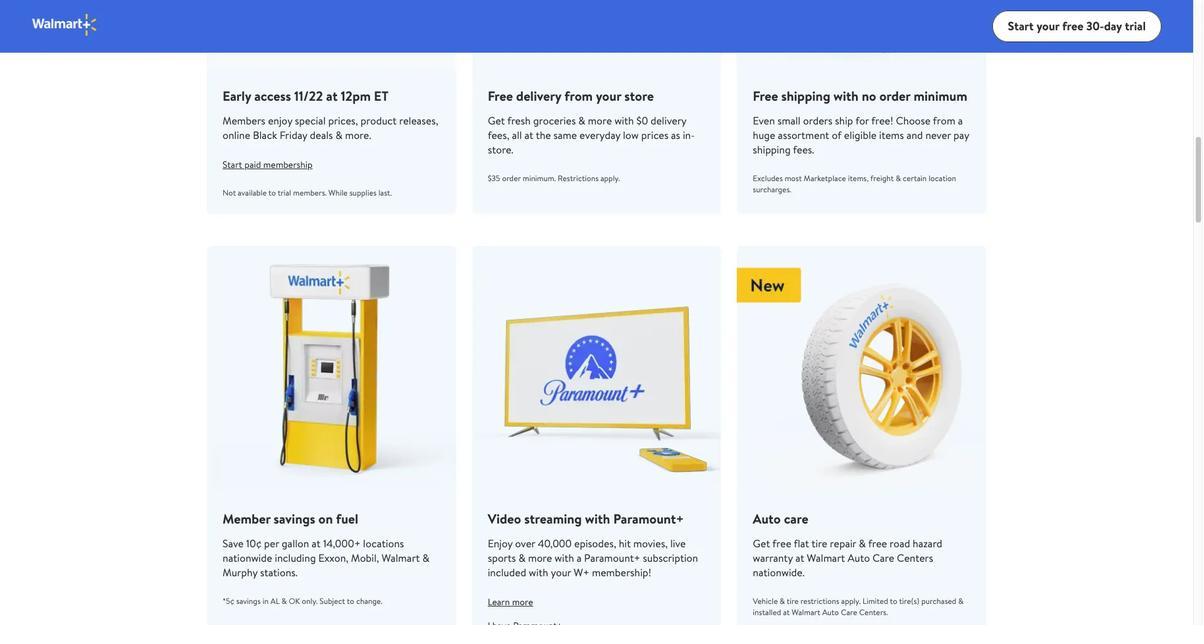 Task type: vqa. For each thing, say whether or not it's contained in the screenshot.
Body Wash for Men "link" on the top
no



Task type: locate. For each thing, give the bounding box(es) containing it.
shipping inside even small orders ship for free! choose from a huge assortment of eligible items and never pay shipping fees.
[[753, 142, 791, 157]]

centers
[[897, 551, 934, 565]]

episodes,
[[574, 536, 616, 551]]

1 horizontal spatial a
[[958, 113, 963, 128]]

0 horizontal spatial get
[[488, 113, 505, 128]]

save 10¢ per gallon at 14,000+ locations nationwide including exxon, mobil, walmart & murphy stations.
[[223, 536, 430, 580]]

start inside start your free 30-day trial button
[[1008, 18, 1034, 34]]

0 vertical spatial trial
[[1125, 18, 1146, 34]]

your left 30-
[[1037, 18, 1060, 34]]

online
[[223, 128, 250, 142]]

no
[[862, 87, 876, 105]]

0 vertical spatial get
[[488, 113, 505, 128]]

auto left care
[[753, 510, 781, 528]]

the
[[536, 128, 551, 142]]

1 horizontal spatial free
[[868, 536, 887, 551]]

1 vertical spatial more
[[528, 551, 552, 565]]

small
[[778, 113, 801, 128]]

1 horizontal spatial start
[[1008, 18, 1034, 34]]

with left $0 at the top right of the page
[[615, 113, 634, 128]]

available
[[238, 187, 267, 198]]

more right included
[[528, 551, 552, 565]]

apply. right the 'restrictions'
[[601, 173, 620, 184]]

1 vertical spatial care
[[841, 607, 857, 618]]

walmart inside vehicle & tire restrictions apply. limited to tire(s) purchased & installed at walmart auto care centers.
[[792, 607, 821, 618]]

members.
[[293, 187, 327, 198]]

care
[[784, 510, 809, 528]]

2 vertical spatial more
[[512, 595, 533, 609]]

1 horizontal spatial trial
[[1125, 18, 1146, 34]]

1 horizontal spatial apply.
[[841, 595, 861, 607]]

to right the subject
[[347, 595, 354, 607]]

0 horizontal spatial apply.
[[601, 173, 620, 184]]

membership
[[263, 158, 313, 171]]

start for start paid membership
[[223, 158, 242, 171]]

1 horizontal spatial delivery
[[651, 113, 687, 128]]

savings up gallon
[[274, 510, 315, 528]]

releases,
[[399, 113, 438, 128]]

road
[[890, 536, 910, 551]]

more inside enjoy over 40,000 episodes, hit movies, live sports & more with a paramount+ subscription included with your w+ membership!
[[528, 551, 552, 565]]

& right sports at left
[[519, 551, 526, 565]]

1 vertical spatial savings
[[236, 595, 261, 607]]

excludes
[[753, 173, 783, 184]]

enjoy
[[488, 536, 513, 551]]

member savings on fuel
[[223, 510, 358, 528]]

delivery
[[516, 87, 562, 105], [651, 113, 687, 128]]

get
[[488, 113, 505, 128], [753, 536, 770, 551]]

0 vertical spatial apply.
[[601, 173, 620, 184]]

1 vertical spatial delivery
[[651, 113, 687, 128]]

a right never
[[958, 113, 963, 128]]

to right available
[[269, 187, 276, 198]]

member
[[223, 510, 271, 528]]

1 vertical spatial order
[[502, 173, 521, 184]]

0 horizontal spatial auto
[[753, 510, 781, 528]]

fees,
[[488, 128, 510, 142]]

at right warranty
[[796, 551, 805, 565]]

subscription
[[643, 551, 698, 565]]

savings for in
[[236, 595, 261, 607]]

2 vertical spatial your
[[551, 565, 571, 580]]

to
[[269, 187, 276, 198], [347, 595, 354, 607], [890, 595, 898, 607]]

exxon,
[[318, 551, 349, 565]]

store.
[[488, 142, 514, 157]]

items,
[[848, 173, 869, 184]]

restrictions
[[558, 173, 599, 184]]

0 horizontal spatial your
[[551, 565, 571, 580]]

0 vertical spatial care
[[873, 551, 895, 565]]

of
[[832, 128, 842, 142]]

nationwide.
[[753, 565, 805, 580]]

1 horizontal spatial from
[[933, 113, 956, 128]]

walmart inside save 10¢ per gallon at 14,000+ locations nationwide including exxon, mobil, walmart & murphy stations.
[[382, 551, 420, 565]]

while
[[329, 187, 348, 198]]

and
[[907, 128, 923, 142]]

apply. for auto care
[[841, 595, 861, 607]]

in
[[263, 595, 269, 607]]

1 vertical spatial start
[[223, 158, 242, 171]]

store
[[625, 87, 654, 105]]

at
[[326, 87, 338, 105], [525, 128, 534, 142], [312, 536, 321, 551], [796, 551, 805, 565], [783, 607, 790, 618]]

auto care
[[753, 510, 809, 528]]

2 horizontal spatial your
[[1037, 18, 1060, 34]]

1 vertical spatial a
[[577, 551, 582, 565]]

& right locations
[[423, 551, 430, 565]]

at right all
[[525, 128, 534, 142]]

0 horizontal spatial a
[[577, 551, 582, 565]]

0 vertical spatial paramount+
[[613, 510, 684, 528]]

get inside the get fresh groceries & more with $0 delivery fees, all at the same everyday low prices as in- store.
[[488, 113, 505, 128]]

enjoy
[[268, 113, 292, 128]]

shipping up orders
[[782, 87, 831, 105]]

walmart right installed
[[792, 607, 821, 618]]

11/22
[[294, 87, 323, 105]]

walmart+ image
[[32, 13, 98, 37]]

&
[[578, 113, 586, 128], [336, 128, 343, 142], [896, 173, 901, 184], [859, 536, 866, 551], [423, 551, 430, 565], [519, 551, 526, 565], [282, 595, 287, 607], [780, 595, 785, 607], [959, 595, 964, 607]]

2 horizontal spatial free
[[1063, 18, 1084, 34]]

1 horizontal spatial care
[[873, 551, 895, 565]]

a
[[958, 113, 963, 128], [577, 551, 582, 565]]

0 vertical spatial order
[[880, 87, 911, 105]]

0 horizontal spatial delivery
[[516, 87, 562, 105]]

1 vertical spatial your
[[596, 87, 621, 105]]

at right gallon
[[312, 536, 321, 551]]

1 horizontal spatial get
[[753, 536, 770, 551]]

included
[[488, 565, 526, 580]]

0 horizontal spatial tire
[[787, 595, 799, 607]]

at inside vehicle & tire restrictions apply. limited to tire(s) purchased & installed at walmart auto care centers.
[[783, 607, 790, 618]]

eligible
[[844, 128, 877, 142]]

get for free delivery from your store
[[488, 113, 505, 128]]

& right same
[[578, 113, 586, 128]]

friday
[[280, 128, 307, 142]]

trial right day
[[1125, 18, 1146, 34]]

start for start your free 30-day trial
[[1008, 18, 1034, 34]]

hit
[[619, 536, 631, 551]]

tire left restrictions
[[787, 595, 799, 607]]

0 horizontal spatial from
[[565, 87, 593, 105]]

free left 30-
[[1063, 18, 1084, 34]]

30-
[[1087, 18, 1104, 34]]

1 horizontal spatial auto
[[822, 607, 839, 618]]

free left the road
[[868, 536, 887, 551]]

for
[[856, 113, 869, 128]]

12pm
[[341, 87, 371, 105]]

free
[[1063, 18, 1084, 34], [773, 536, 792, 551], [868, 536, 887, 551]]

1 vertical spatial shipping
[[753, 142, 791, 157]]

0 vertical spatial more
[[588, 113, 612, 128]]

tire inside get free flat tire repair & free road hazard warranty at walmart auto care centers nationwide.
[[812, 536, 828, 551]]

0 vertical spatial savings
[[274, 510, 315, 528]]

freight
[[871, 173, 894, 184]]

& right deals
[[336, 128, 343, 142]]

murphy
[[223, 565, 258, 580]]

get left fresh
[[488, 113, 505, 128]]

& right freight at top
[[896, 173, 901, 184]]

0 horizontal spatial savings
[[236, 595, 261, 607]]

auto
[[753, 510, 781, 528], [848, 551, 870, 565], [822, 607, 839, 618]]

0 horizontal spatial start
[[223, 158, 242, 171]]

auto inside vehicle & tire restrictions apply. limited to tire(s) purchased & installed at walmart auto care centers.
[[822, 607, 839, 618]]

delivery up the groceries
[[516, 87, 562, 105]]

1 vertical spatial auto
[[848, 551, 870, 565]]

at inside get free flat tire repair & free road hazard warranty at walmart auto care centers nationwide.
[[796, 551, 805, 565]]

auto left the road
[[848, 551, 870, 565]]

1 vertical spatial tire
[[787, 595, 799, 607]]

shipping up excludes
[[753, 142, 791, 157]]

more right learn
[[512, 595, 533, 609]]

membership!
[[592, 565, 652, 580]]

2 vertical spatial auto
[[822, 607, 839, 618]]

a inside enjoy over 40,000 episodes, hit movies, live sports & more with a paramount+ subscription included with your w+ membership!
[[577, 551, 582, 565]]

0 vertical spatial your
[[1037, 18, 1060, 34]]

from up the groceries
[[565, 87, 593, 105]]

order
[[880, 87, 911, 105], [502, 173, 521, 184]]

walmart
[[382, 551, 420, 565], [807, 551, 845, 565], [792, 607, 821, 618]]

from down "minimum"
[[933, 113, 956, 128]]

1 horizontal spatial tire
[[812, 536, 828, 551]]

tire right "flat"
[[812, 536, 828, 551]]

care
[[873, 551, 895, 565], [841, 607, 857, 618]]

1 vertical spatial paramount+
[[584, 551, 640, 565]]

0 horizontal spatial care
[[841, 607, 857, 618]]

2 horizontal spatial to
[[890, 595, 898, 607]]

2 free from the left
[[753, 87, 778, 105]]

$35 order minimum. restrictions apply.
[[488, 173, 620, 184]]

0 vertical spatial start
[[1008, 18, 1034, 34]]

walmart inside get free flat tire repair & free road hazard warranty at walmart auto care centers nationwide.
[[807, 551, 845, 565]]

1 vertical spatial apply.
[[841, 595, 861, 607]]

0 horizontal spatial order
[[502, 173, 521, 184]]

0 horizontal spatial to
[[269, 187, 276, 198]]

choose
[[896, 113, 931, 128]]

product
[[361, 113, 397, 128]]

apply. inside vehicle & tire restrictions apply. limited to tire(s) purchased & installed at walmart auto care centers.
[[841, 595, 861, 607]]

free up fresh
[[488, 87, 513, 105]]

1 horizontal spatial your
[[596, 87, 621, 105]]

gallon
[[282, 536, 309, 551]]

1 vertical spatial from
[[933, 113, 956, 128]]

fuel
[[336, 510, 358, 528]]

a right 40,000 at the left bottom of page
[[577, 551, 582, 565]]

early
[[223, 87, 251, 105]]

order right no
[[880, 87, 911, 105]]

0 vertical spatial a
[[958, 113, 963, 128]]

& inside excludes most marketplace items, freight & certain location surcharges.
[[896, 173, 901, 184]]

with
[[834, 87, 859, 105], [615, 113, 634, 128], [585, 510, 610, 528], [555, 551, 574, 565], [529, 565, 548, 580]]

at right installed
[[783, 607, 790, 618]]

from inside even small orders ship for free! choose from a huge assortment of eligible items and never pay shipping fees.
[[933, 113, 956, 128]]

1 horizontal spatial order
[[880, 87, 911, 105]]

order right $35
[[502, 173, 521, 184]]

apply. left limited
[[841, 595, 861, 607]]

1 vertical spatial trial
[[278, 187, 291, 198]]

savings for on
[[274, 510, 315, 528]]

vehicle
[[753, 595, 778, 607]]

auto left 'centers.'
[[822, 607, 839, 618]]

& inside members enjoy special prices, product releases, online black friday deals & more.
[[336, 128, 343, 142]]

get inside get free flat tire repair & free road hazard warranty at walmart auto care centers nationwide.
[[753, 536, 770, 551]]

0 horizontal spatial free
[[488, 87, 513, 105]]

prices
[[641, 128, 669, 142]]

1 free from the left
[[488, 87, 513, 105]]

same
[[554, 128, 577, 142]]

more left the low on the top right of the page
[[588, 113, 612, 128]]

care left 'centers.'
[[841, 607, 857, 618]]

free left "flat"
[[773, 536, 792, 551]]

1 horizontal spatial savings
[[274, 510, 315, 528]]

1 horizontal spatial free
[[753, 87, 778, 105]]

even small orders ship for free! choose from a huge assortment of eligible items and never pay shipping fees.
[[753, 113, 969, 157]]

savings left in
[[236, 595, 261, 607]]

& right purchased
[[959, 595, 964, 607]]

flat
[[794, 536, 809, 551]]

certain
[[903, 173, 927, 184]]

your left store
[[596, 87, 621, 105]]

delivery right $0 at the top right of the page
[[651, 113, 687, 128]]

14,000+
[[323, 536, 361, 551]]

0 vertical spatial tire
[[812, 536, 828, 551]]

trial left members.
[[278, 187, 291, 198]]

members
[[223, 113, 265, 128]]

nationwide
[[223, 551, 272, 565]]

never
[[926, 128, 951, 142]]

w+
[[574, 565, 590, 580]]

stations.
[[260, 565, 298, 580]]

free up even
[[753, 87, 778, 105]]

walmart up restrictions
[[807, 551, 845, 565]]

learn more
[[488, 595, 533, 609]]

delivery inside the get fresh groceries & more with $0 delivery fees, all at the same everyday low prices as in- store.
[[651, 113, 687, 128]]

walmart right 'mobil,' at the bottom of the page
[[382, 551, 420, 565]]

get down "auto care"
[[753, 536, 770, 551]]

care left the "centers"
[[873, 551, 895, 565]]

0 horizontal spatial trial
[[278, 187, 291, 198]]

to left tire(s)
[[890, 595, 898, 607]]

1 vertical spatial get
[[753, 536, 770, 551]]

2 horizontal spatial auto
[[848, 551, 870, 565]]

your left w+
[[551, 565, 571, 580]]

with left no
[[834, 87, 859, 105]]

apply.
[[601, 173, 620, 184], [841, 595, 861, 607]]

& right repair
[[859, 536, 866, 551]]



Task type: describe. For each thing, give the bounding box(es) containing it.
*5¢ savings in al & ok only. subject to change.
[[223, 595, 383, 607]]

free for free shipping with no order minimum
[[753, 87, 778, 105]]

at inside save 10¢ per gallon at 14,000+ locations nationwide including exxon, mobil, walmart & murphy stations.
[[312, 536, 321, 551]]

40,000
[[538, 536, 572, 551]]

sports
[[488, 551, 516, 565]]

a inside even small orders ship for free! choose from a huge assortment of eligible items and never pay shipping fees.
[[958, 113, 963, 128]]

not
[[223, 187, 236, 198]]

black
[[253, 128, 277, 142]]

& inside save 10¢ per gallon at 14,000+ locations nationwide including exxon, mobil, walmart & murphy stations.
[[423, 551, 430, 565]]

including
[[275, 551, 316, 565]]

installed
[[753, 607, 781, 618]]

minimum
[[914, 87, 968, 105]]

per
[[264, 536, 279, 551]]

with right included
[[529, 565, 548, 580]]

location
[[929, 173, 956, 184]]

restrictions
[[801, 595, 840, 607]]

limited
[[863, 595, 888, 607]]

last.
[[379, 187, 392, 198]]

al
[[271, 595, 280, 607]]

& right al
[[282, 595, 287, 607]]

& right vehicle
[[780, 595, 785, 607]]

fresh
[[507, 113, 531, 128]]

as
[[671, 128, 680, 142]]

early access 11/22 at 12pm et
[[223, 87, 389, 105]]

paid
[[245, 158, 261, 171]]

auto inside get free flat tire repair & free road hazard warranty at walmart auto care centers nationwide.
[[848, 551, 870, 565]]

get for auto care
[[753, 536, 770, 551]]

assortment
[[778, 128, 829, 142]]

tire(s)
[[899, 595, 920, 607]]

apply. for free delivery from your store
[[601, 173, 620, 184]]

more inside the get fresh groceries & more with $0 delivery fees, all at the same everyday low prices as in- store.
[[588, 113, 612, 128]]

subject
[[320, 595, 345, 607]]

with inside the get fresh groceries & more with $0 delivery fees, all at the same everyday low prices as in- store.
[[615, 113, 634, 128]]

mobil,
[[351, 551, 379, 565]]

at right 11/22
[[326, 87, 338, 105]]

prices,
[[328, 113, 358, 128]]

care inside get free flat tire repair & free road hazard warranty at walmart auto care centers nationwide.
[[873, 551, 895, 565]]

marketplace
[[804, 173, 846, 184]]

hazard
[[913, 536, 943, 551]]

huge
[[753, 128, 776, 142]]

to inside vehicle & tire restrictions apply. limited to tire(s) purchased & installed at walmart auto care centers.
[[890, 595, 898, 607]]

minimum.
[[523, 173, 556, 184]]

everyday
[[580, 128, 621, 142]]

with up the episodes,
[[585, 510, 610, 528]]

0 vertical spatial from
[[565, 87, 593, 105]]

learn
[[488, 595, 510, 609]]

tire inside vehicle & tire restrictions apply. limited to tire(s) purchased & installed at walmart auto care centers.
[[787, 595, 799, 607]]

free shipping with no order minimum
[[753, 87, 968, 105]]

on
[[318, 510, 333, 528]]

free delivery from your store
[[488, 87, 654, 105]]

fees.
[[793, 142, 814, 157]]

deals
[[310, 128, 333, 142]]

0 horizontal spatial free
[[773, 536, 792, 551]]

items
[[879, 128, 904, 142]]

& inside the get fresh groceries & more with $0 delivery fees, all at the same everyday low prices as in- store.
[[578, 113, 586, 128]]

0 vertical spatial shipping
[[782, 87, 831, 105]]

& inside get free flat tire repair & free road hazard warranty at walmart auto care centers nationwide.
[[859, 536, 866, 551]]

more.
[[345, 128, 371, 142]]

paramount+ inside enjoy over 40,000 episodes, hit movies, live sports & more with a paramount+ subscription included with your w+ membership!
[[584, 551, 640, 565]]

walmart for auto care
[[807, 551, 845, 565]]

special
[[295, 113, 326, 128]]

1 horizontal spatial to
[[347, 595, 354, 607]]

0 vertical spatial auto
[[753, 510, 781, 528]]

your inside enjoy over 40,000 episodes, hit movies, live sports & more with a paramount+ subscription included with your w+ membership!
[[551, 565, 571, 580]]

most
[[785, 173, 802, 184]]

free for free delivery from your store
[[488, 87, 513, 105]]

access
[[254, 87, 291, 105]]

orders
[[803, 113, 833, 128]]

10¢
[[246, 536, 262, 551]]

with left the episodes,
[[555, 551, 574, 565]]

trial inside button
[[1125, 18, 1146, 34]]

start your free 30-day trial
[[1008, 18, 1146, 34]]

groceries
[[533, 113, 576, 128]]

video streaming with paramount+
[[488, 510, 684, 528]]

get free flat tire repair & free road hazard warranty at walmart auto care centers nationwide.
[[753, 536, 943, 580]]

pay
[[954, 128, 969, 142]]

walmart for member savings on fuel
[[382, 551, 420, 565]]

learn more link
[[488, 595, 706, 609]]

members enjoy special prices, product releases, online black friday deals & more.
[[223, 113, 438, 142]]

live
[[670, 536, 686, 551]]

start your free 30-day trial button
[[992, 11, 1162, 42]]

change.
[[356, 595, 383, 607]]

only.
[[302, 595, 318, 607]]

& inside enjoy over 40,000 episodes, hit movies, live sports & more with a paramount+ subscription included with your w+ membership!
[[519, 551, 526, 565]]

centers.
[[859, 607, 888, 618]]

locations
[[363, 536, 404, 551]]

care inside vehicle & tire restrictions apply. limited to tire(s) purchased & installed at walmart auto care centers.
[[841, 607, 857, 618]]

free inside button
[[1063, 18, 1084, 34]]

at inside the get fresh groceries & more with $0 delivery fees, all at the same everyday low prices as in- store.
[[525, 128, 534, 142]]

low
[[623, 128, 639, 142]]

all
[[512, 128, 522, 142]]

ship
[[835, 113, 853, 128]]

excludes most marketplace items, freight & certain location surcharges.
[[753, 173, 956, 195]]

0 vertical spatial delivery
[[516, 87, 562, 105]]

in-
[[683, 128, 695, 142]]

day
[[1104, 18, 1122, 34]]

over
[[515, 536, 535, 551]]

start paid membership
[[223, 158, 313, 171]]

start paid membership link
[[223, 158, 440, 171]]

get fresh groceries & more with $0 delivery fees, all at the same everyday low prices as in- store.
[[488, 113, 695, 157]]

your inside button
[[1037, 18, 1060, 34]]

warranty
[[753, 551, 793, 565]]

streaming
[[524, 510, 582, 528]]

supplies
[[350, 187, 377, 198]]

$35
[[488, 173, 500, 184]]



